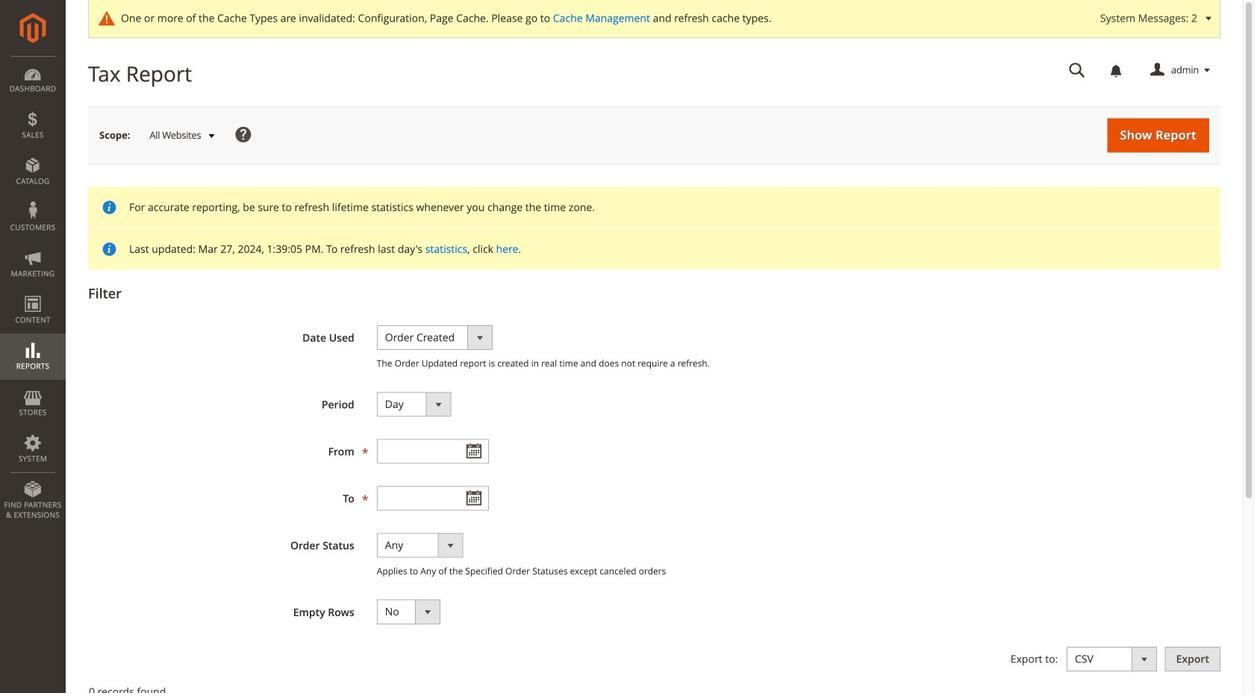 Task type: vqa. For each thing, say whether or not it's contained in the screenshot.
to "text field"
no



Task type: locate. For each thing, give the bounding box(es) containing it.
None text field
[[1059, 57, 1096, 84], [377, 439, 489, 464], [377, 486, 489, 511], [1059, 57, 1096, 84], [377, 439, 489, 464], [377, 486, 489, 511]]

menu bar
[[0, 56, 66, 528]]



Task type: describe. For each thing, give the bounding box(es) containing it.
magento admin panel image
[[20, 13, 46, 43]]



